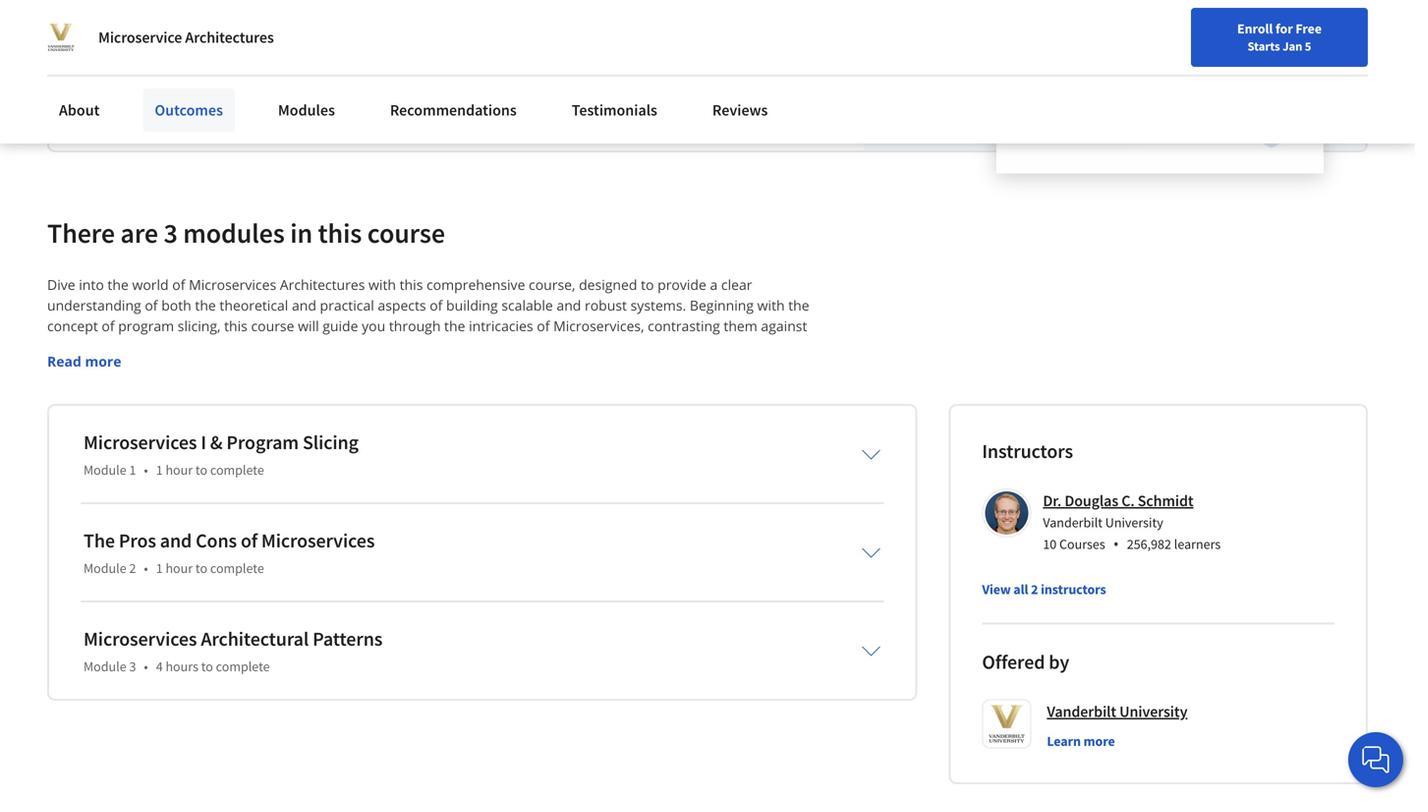 Task type: vqa. For each thing, say whether or not it's contained in the screenshot.


Task type: locate. For each thing, give the bounding box(es) containing it.
module up the
[[84, 461, 126, 479]]

course up aspects
[[367, 216, 445, 250]]

are
[[120, 216, 158, 250]]

complete inside the pros and cons of microservices module 2 • 1 hour to complete
[[210, 560, 264, 577]]

architectures up add this credential to your linkedin profile, resume, or cv share it on social media and in your performance review
[[185, 28, 274, 47]]

vanderbilt
[[1043, 514, 1103, 532], [1047, 702, 1117, 722]]

1 vertical spatial 2
[[1031, 581, 1039, 598]]

0 vertical spatial course
[[367, 216, 445, 250]]

and
[[240, 94, 265, 113], [292, 296, 316, 315], [557, 296, 581, 315], [178, 337, 202, 356], [351, 337, 375, 356], [645, 337, 669, 356], [160, 529, 192, 553]]

to inside the microservices i & program slicing module 1 • 1 hour to complete
[[196, 461, 207, 479]]

about
[[59, 100, 100, 120]]

to inside microservices architectural patterns module 3 • 4 hours to complete
[[201, 658, 213, 676]]

add this credential to your linkedin profile, resume, or cv share it on social media and in your performance review
[[81, 70, 457, 113]]

more
[[85, 352, 121, 371], [1084, 733, 1116, 750]]

hour
[[166, 461, 193, 479], [166, 560, 193, 577]]

1 module from the top
[[84, 461, 126, 479]]

a
[[140, 17, 154, 52], [710, 275, 718, 294]]

comprehensive
[[427, 275, 525, 294]]

or
[[423, 70, 437, 90]]

performance
[[317, 94, 402, 113]]

in
[[269, 94, 281, 113], [290, 216, 313, 250]]

your up 'media'
[[224, 70, 254, 90]]

vanderbilt university link
[[1047, 700, 1188, 724]]

deployment,
[[561, 337, 641, 356]]

3 module from the top
[[84, 658, 126, 676]]

understanding
[[47, 296, 141, 315]]

slicing,
[[178, 317, 221, 335]]

outcomes
[[155, 100, 223, 120]]

coursera career certificate image
[[997, 0, 1324, 173]]

to down i
[[196, 461, 207, 479]]

4
[[156, 658, 163, 676]]

and down contrasting
[[645, 337, 669, 356]]

scalable
[[502, 296, 553, 315]]

of up both
[[172, 275, 185, 294]]

0 vertical spatial in
[[269, 94, 281, 113]]

1 vertical spatial architectures
[[280, 275, 365, 294]]

your down linkedin
[[284, 94, 314, 113]]

1 horizontal spatial your
[[284, 94, 314, 113]]

in inside add this credential to your linkedin profile, resume, or cv share it on social media and in your performance review
[[269, 94, 281, 113]]

module down the
[[84, 560, 126, 577]]

1 vertical spatial hour
[[166, 560, 193, 577]]

2 down pros
[[129, 560, 136, 577]]

hour inside the microservices i & program slicing module 1 • 1 hour to complete
[[166, 461, 193, 479]]

linkedin
[[257, 70, 314, 90]]

into
[[79, 275, 104, 294]]

0 vertical spatial more
[[85, 352, 121, 371]]

this up it
[[110, 70, 134, 90]]

and down slicing,
[[178, 337, 202, 356]]

0 vertical spatial 3
[[164, 216, 178, 250]]

your
[[224, 70, 254, 90], [284, 94, 314, 113]]

1 horizontal spatial 2
[[1031, 581, 1039, 598]]

10
[[1043, 536, 1057, 553]]

1 vertical spatial 3
[[129, 658, 136, 676]]

more down vanderbilt university
[[1084, 733, 1116, 750]]

both
[[161, 296, 191, 315]]

offered
[[982, 650, 1045, 675]]

microservices inside dive into the world of microservices architectures with this comprehensive course, designed to provide a clear understanding of both the theoretical and practical aspects of building scalable and robust systems. beginning with the concept of program slicing, this course will guide you through the intricacies of microservices, contrasting them against monolithic systems, and demonstrating the art and science behind their design, deployment, and maintenance. read more
[[189, 275, 276, 294]]

0 vertical spatial your
[[224, 70, 254, 90]]

of down world
[[145, 296, 158, 315]]

1 vertical spatial vanderbilt
[[1047, 702, 1117, 722]]

review
[[405, 94, 448, 113]]

the
[[108, 275, 129, 294], [195, 296, 216, 315], [789, 296, 810, 315], [444, 317, 465, 335], [304, 337, 325, 356]]

3 left 4
[[129, 658, 136, 676]]

0 horizontal spatial 2
[[129, 560, 136, 577]]

will
[[298, 317, 319, 335]]

1 vertical spatial more
[[1084, 733, 1116, 750]]

to up systems.
[[641, 275, 654, 294]]

complete down architectural
[[216, 658, 270, 676]]

modules link
[[266, 88, 347, 132]]

1
[[129, 461, 136, 479], [156, 461, 163, 479], [156, 560, 163, 577]]

vanderbilt inside vanderbilt university link
[[1047, 702, 1117, 722]]

the up behind
[[444, 317, 465, 335]]

0 horizontal spatial course
[[251, 317, 294, 335]]

the up against
[[789, 296, 810, 315]]

2 vertical spatial module
[[84, 658, 126, 676]]

complete down &
[[210, 461, 264, 479]]

on
[[134, 94, 151, 113]]

complete down cons
[[210, 560, 264, 577]]

1 vertical spatial complete
[[210, 560, 264, 577]]

module inside the pros and cons of microservices module 2 • 1 hour to complete
[[84, 560, 126, 577]]

1 horizontal spatial more
[[1084, 733, 1116, 750]]

0 horizontal spatial a
[[140, 17, 154, 52]]

cv
[[440, 70, 457, 90]]

• up pros
[[144, 461, 148, 479]]

and inside add this credential to your linkedin profile, resume, or cv share it on social media and in your performance review
[[240, 94, 265, 113]]

in down linkedin
[[269, 94, 281, 113]]

building
[[446, 296, 498, 315]]

more inside dive into the world of microservices architectures with this comprehensive course, designed to provide a clear understanding of both the theoretical and practical aspects of building scalable and robust systems. beginning with the concept of program slicing, this course will guide you through the intricacies of microservices, contrasting them against monolithic systems, and demonstrating the art and science behind their design, deployment, and maintenance. read more
[[85, 352, 121, 371]]

dr. douglas c. schmidt image
[[985, 492, 1029, 535]]

of up through
[[430, 296, 443, 315]]

view all 2 instructors button
[[982, 580, 1107, 599]]

of right cons
[[241, 529, 258, 553]]

this up demonstrating
[[224, 317, 248, 335]]

1 vertical spatial course
[[251, 317, 294, 335]]

and right pros
[[160, 529, 192, 553]]

3 inside microservices architectural patterns module 3 • 4 hours to complete
[[129, 658, 136, 676]]

dive
[[47, 275, 75, 294]]

0 horizontal spatial more
[[85, 352, 121, 371]]

2 right all
[[1031, 581, 1039, 598]]

learn more button
[[1047, 732, 1116, 751]]

1 horizontal spatial architectures
[[280, 275, 365, 294]]

and inside the pros and cons of microservices module 2 • 1 hour to complete
[[160, 529, 192, 553]]

architectures up practical
[[280, 275, 365, 294]]

with up against
[[758, 296, 785, 315]]

course down theoretical
[[251, 317, 294, 335]]

• left 4
[[144, 658, 148, 676]]

1 horizontal spatial 3
[[164, 216, 178, 250]]

schmidt
[[1138, 491, 1194, 511]]

2 hour from the top
[[166, 560, 193, 577]]

1 horizontal spatial in
[[290, 216, 313, 250]]

with up aspects
[[369, 275, 396, 294]]

to down cons
[[196, 560, 207, 577]]

0 vertical spatial module
[[84, 461, 126, 479]]

a right the earn at the left of the page
[[140, 17, 154, 52]]

to right hours
[[201, 658, 213, 676]]

offered by
[[982, 650, 1070, 675]]

in right modules
[[290, 216, 313, 250]]

1 horizontal spatial a
[[710, 275, 718, 294]]

course inside dive into the world of microservices architectures with this comprehensive course, designed to provide a clear understanding of both the theoretical and practical aspects of building scalable and robust systems. beginning with the concept of program slicing, this course will guide you through the intricacies of microservices, contrasting them against monolithic systems, and demonstrating the art and science behind their design, deployment, and maintenance. read more
[[251, 317, 294, 335]]

1 vertical spatial a
[[710, 275, 718, 294]]

more right the read
[[85, 352, 121, 371]]

microservice architectures
[[98, 28, 274, 47]]

dr.
[[1043, 491, 1062, 511]]

2 vertical spatial complete
[[216, 658, 270, 676]]

0 horizontal spatial 3
[[129, 658, 136, 676]]

to inside add this credential to your linkedin profile, resume, or cv share it on social media and in your performance review
[[207, 70, 221, 90]]

microservices inside the pros and cons of microservices module 2 • 1 hour to complete
[[261, 529, 375, 553]]

media
[[196, 94, 237, 113]]

vanderbilt up courses
[[1043, 514, 1103, 532]]

• inside microservices architectural patterns module 3 • 4 hours to complete
[[144, 658, 148, 676]]

• down pros
[[144, 560, 148, 577]]

this up practical
[[318, 216, 362, 250]]

menu item
[[1061, 20, 1187, 84]]

modules
[[183, 216, 285, 250]]

256,982
[[1127, 536, 1172, 553]]

this inside add this credential to your linkedin profile, resume, or cv share it on social media and in your performance review
[[110, 70, 134, 90]]

a up the beginning
[[710, 275, 718, 294]]

2 module from the top
[[84, 560, 126, 577]]

1 hour from the top
[[166, 461, 193, 479]]

to up 'media'
[[207, 70, 221, 90]]

•
[[144, 461, 148, 479], [1114, 534, 1120, 555], [144, 560, 148, 577], [144, 658, 148, 676]]

outcomes link
[[143, 88, 235, 132]]

resume,
[[367, 70, 420, 90]]

university
[[1106, 514, 1164, 532], [1120, 702, 1188, 722]]

0 vertical spatial university
[[1106, 514, 1164, 532]]

0 vertical spatial hour
[[166, 461, 193, 479]]

guide
[[323, 317, 358, 335]]

1 horizontal spatial with
[[758, 296, 785, 315]]

3
[[164, 216, 178, 250], [129, 658, 136, 676]]

3 right are
[[164, 216, 178, 250]]

cons
[[196, 529, 237, 553]]

1 inside the pros and cons of microservices module 2 • 1 hour to complete
[[156, 560, 163, 577]]

0 horizontal spatial your
[[224, 70, 254, 90]]

demonstrating
[[206, 337, 301, 356]]

testimonials
[[572, 100, 658, 120]]

intricacies
[[469, 317, 533, 335]]

this up aspects
[[400, 275, 423, 294]]

all
[[1014, 581, 1029, 598]]

0 vertical spatial 2
[[129, 560, 136, 577]]

module left 4
[[84, 658, 126, 676]]

0 vertical spatial vanderbilt
[[1043, 514, 1103, 532]]

complete
[[210, 461, 264, 479], [210, 560, 264, 577], [216, 658, 270, 676]]

them
[[724, 317, 758, 335]]

0 vertical spatial complete
[[210, 461, 264, 479]]

jan
[[1283, 38, 1303, 54]]

1 vertical spatial your
[[284, 94, 314, 113]]

beginning
[[690, 296, 754, 315]]

and down you
[[351, 337, 375, 356]]

0 horizontal spatial in
[[269, 94, 281, 113]]

microservices inside microservices architectural patterns module 3 • 4 hours to complete
[[84, 627, 197, 652]]

vanderbilt up learn more button
[[1047, 702, 1117, 722]]

share
[[81, 94, 119, 113]]

0 vertical spatial architectures
[[185, 28, 274, 47]]

2 inside button
[[1031, 581, 1039, 598]]

1 vertical spatial module
[[84, 560, 126, 577]]

a inside dive into the world of microservices architectures with this comprehensive course, designed to provide a clear understanding of both the theoretical and practical aspects of building scalable and robust systems. beginning with the concept of program slicing, this course will guide you through the intricacies of microservices, contrasting them against monolithic systems, and demonstrating the art and science behind their design, deployment, and maintenance. read more
[[710, 275, 718, 294]]

and right 'media'
[[240, 94, 265, 113]]

recommendations
[[390, 100, 517, 120]]

• left 256,982
[[1114, 534, 1120, 555]]

0 vertical spatial with
[[369, 275, 396, 294]]



Task type: describe. For each thing, give the bounding box(es) containing it.
dr. douglas c. schmidt link
[[1043, 491, 1194, 511]]

credential
[[137, 70, 204, 90]]

designed
[[579, 275, 637, 294]]

provide
[[658, 275, 707, 294]]

certificate
[[239, 17, 357, 52]]

view all 2 instructors
[[982, 581, 1107, 598]]

theoretical
[[220, 296, 288, 315]]

career
[[160, 17, 234, 52]]

the down will
[[304, 337, 325, 356]]

the right into
[[108, 275, 129, 294]]

learners
[[1175, 536, 1221, 553]]

concept
[[47, 317, 98, 335]]

there
[[47, 216, 115, 250]]

dr. douglas c. schmidt vanderbilt university 10 courses • 256,982 learners
[[1043, 491, 1221, 555]]

the up slicing,
[[195, 296, 216, 315]]

clear
[[722, 275, 753, 294]]

enroll
[[1238, 20, 1273, 37]]

there are 3 modules in this course
[[47, 216, 445, 250]]

through
[[389, 317, 441, 335]]

instructors
[[1041, 581, 1107, 598]]

module inside microservices architectural patterns module 3 • 4 hours to complete
[[84, 658, 126, 676]]

hours
[[166, 658, 199, 676]]

vanderbilt university image
[[47, 24, 75, 51]]

courses
[[1060, 536, 1106, 553]]

earn
[[81, 17, 135, 52]]

practical
[[320, 296, 374, 315]]

vanderbilt inside dr. douglas c. schmidt vanderbilt university 10 courses • 256,982 learners
[[1043, 514, 1103, 532]]

you
[[362, 317, 386, 335]]

science
[[379, 337, 426, 356]]

microservices,
[[554, 317, 644, 335]]

&
[[210, 430, 223, 455]]

read more button
[[47, 351, 121, 372]]

0 vertical spatial a
[[140, 17, 154, 52]]

the pros and cons of microservices module 2 • 1 hour to complete
[[84, 529, 375, 577]]

instructors
[[982, 439, 1074, 464]]

program
[[226, 430, 299, 455]]

free
[[1296, 20, 1322, 37]]

module inside the microservices i & program slicing module 1 • 1 hour to complete
[[84, 461, 126, 479]]

complete inside the microservices i & program slicing module 1 • 1 hour to complete
[[210, 461, 264, 479]]

contrasting
[[648, 317, 720, 335]]

chat with us image
[[1361, 744, 1392, 776]]

learn more
[[1047, 733, 1116, 750]]

douglas
[[1065, 491, 1119, 511]]

dive into the world of microservices architectures with this comprehensive course, designed to provide a clear understanding of both the theoretical and practical aspects of building scalable and robust systems. beginning with the concept of program slicing, this course will guide you through the intricacies of microservices, contrasting them against monolithic systems, and demonstrating the art and science behind their design, deployment, and maintenance. read more
[[47, 275, 813, 371]]

view
[[982, 581, 1011, 598]]

microservice
[[98, 28, 182, 47]]

0 horizontal spatial with
[[369, 275, 396, 294]]

by
[[1049, 650, 1070, 675]]

hour inside the pros and cons of microservices module 2 • 1 hour to complete
[[166, 560, 193, 577]]

monolithic
[[47, 337, 115, 356]]

slicing
[[303, 430, 359, 455]]

complete inside microservices architectural patterns module 3 • 4 hours to complete
[[216, 658, 270, 676]]

aspects
[[378, 296, 426, 315]]

read
[[47, 352, 81, 371]]

1 vertical spatial university
[[1120, 702, 1188, 722]]

architectures inside dive into the world of microservices architectures with this comprehensive course, designed to provide a clear understanding of both the theoretical and practical aspects of building scalable and robust systems. beginning with the concept of program slicing, this course will guide you through the intricacies of microservices, contrasting them against monolithic systems, and demonstrating the art and science behind their design, deployment, and maintenance. read more
[[280, 275, 365, 294]]

systems,
[[119, 337, 174, 356]]

of inside the pros and cons of microservices module 2 • 1 hour to complete
[[241, 529, 258, 553]]

more inside button
[[1084, 733, 1116, 750]]

• inside the pros and cons of microservices module 2 • 1 hour to complete
[[144, 560, 148, 577]]

design,
[[512, 337, 557, 356]]

• inside dr. douglas c. schmidt vanderbilt university 10 courses • 256,982 learners
[[1114, 534, 1120, 555]]

earn a career certificate
[[81, 17, 357, 52]]

0 horizontal spatial architectures
[[185, 28, 274, 47]]

against
[[761, 317, 808, 335]]

reviews link
[[701, 88, 780, 132]]

2 inside the pros and cons of microservices module 2 • 1 hour to complete
[[129, 560, 136, 577]]

add
[[81, 70, 107, 90]]

social
[[154, 94, 192, 113]]

and down course,
[[557, 296, 581, 315]]

behind
[[429, 337, 474, 356]]

systems.
[[631, 296, 686, 315]]

1 horizontal spatial course
[[367, 216, 445, 250]]

program
[[118, 317, 174, 335]]

i
[[201, 430, 206, 455]]

and up will
[[292, 296, 316, 315]]

profile,
[[317, 70, 363, 90]]

5
[[1305, 38, 1312, 54]]

to inside the pros and cons of microservices module 2 • 1 hour to complete
[[196, 560, 207, 577]]

pros
[[119, 529, 156, 553]]

for
[[1276, 20, 1293, 37]]

patterns
[[313, 627, 383, 652]]

microservices inside the microservices i & program slicing module 1 • 1 hour to complete
[[84, 430, 197, 455]]

microservices architectural patterns module 3 • 4 hours to complete
[[84, 627, 383, 676]]

reviews
[[713, 100, 768, 120]]

art
[[329, 337, 347, 356]]

1 vertical spatial in
[[290, 216, 313, 250]]

world
[[132, 275, 169, 294]]

• inside the microservices i & program slicing module 1 • 1 hour to complete
[[144, 461, 148, 479]]

testimonials link
[[560, 88, 669, 132]]

their
[[478, 337, 508, 356]]

to inside dive into the world of microservices architectures with this comprehensive course, designed to provide a clear understanding of both the theoretical and practical aspects of building scalable and robust systems. beginning with the concept of program slicing, this course will guide you through the intricacies of microservices, contrasting them against monolithic systems, and demonstrating the art and science behind their design, deployment, and maintenance. read more
[[641, 275, 654, 294]]

vanderbilt university
[[1047, 702, 1188, 722]]

university inside dr. douglas c. schmidt vanderbilt university 10 courses • 256,982 learners
[[1106, 514, 1164, 532]]

course,
[[529, 275, 576, 294]]

learn
[[1047, 733, 1081, 750]]

maintenance.
[[673, 337, 760, 356]]

modules
[[278, 100, 335, 120]]

architectural
[[201, 627, 309, 652]]

coursera image
[[24, 16, 148, 47]]

starts
[[1248, 38, 1281, 54]]

the
[[84, 529, 115, 553]]

1 vertical spatial with
[[758, 296, 785, 315]]

of down "understanding"
[[102, 317, 115, 335]]

of up design,
[[537, 317, 550, 335]]



